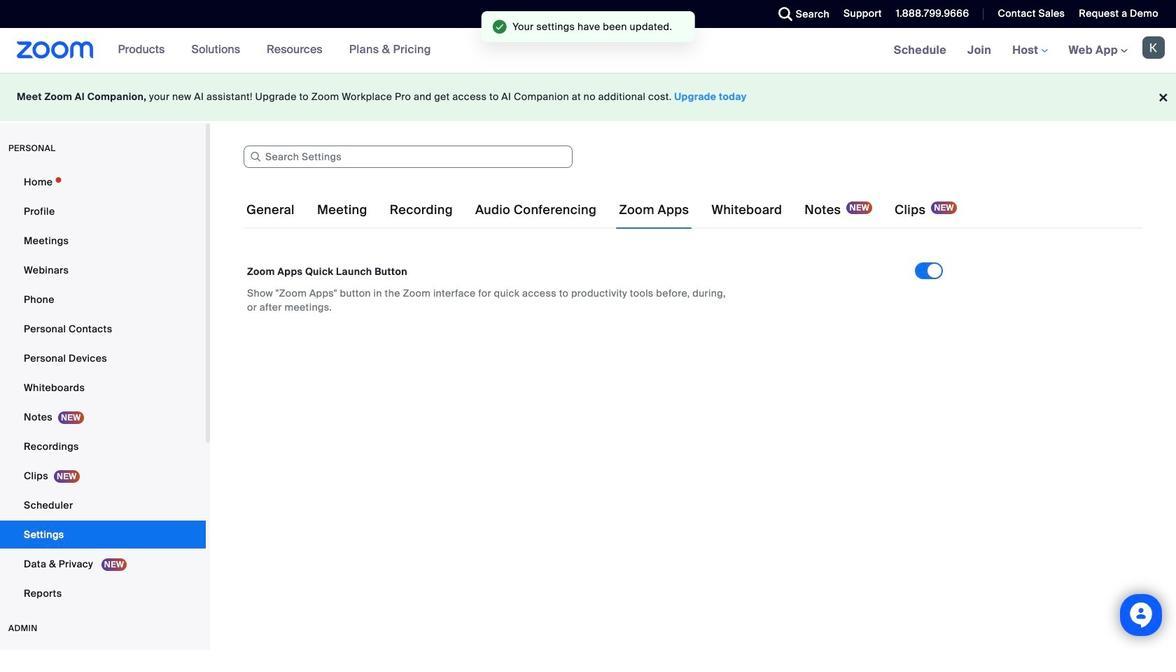 Task type: vqa. For each thing, say whether or not it's contained in the screenshot.
at
no



Task type: describe. For each thing, give the bounding box(es) containing it.
personal menu menu
[[0, 168, 206, 609]]

zoom logo image
[[17, 41, 94, 59]]

product information navigation
[[108, 28, 442, 73]]

success image
[[493, 20, 507, 34]]

Search Settings text field
[[244, 146, 573, 168]]

tabs of my account settings page tab list
[[244, 190, 960, 230]]



Task type: locate. For each thing, give the bounding box(es) containing it.
banner
[[0, 28, 1177, 74]]

footer
[[0, 73, 1177, 121]]

profile picture image
[[1143, 36, 1165, 59]]

meetings navigation
[[884, 28, 1177, 74]]



